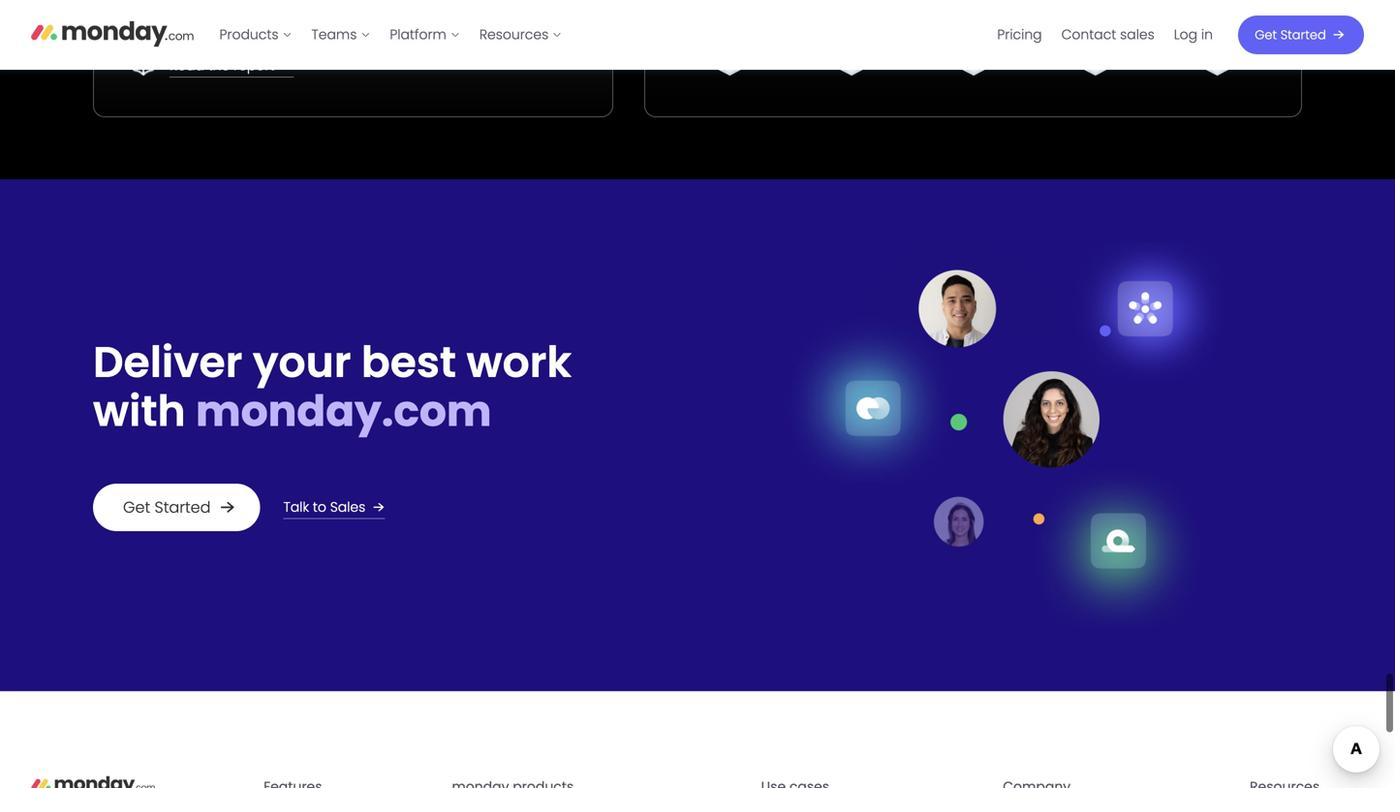 Task type: vqa. For each thing, say whether or not it's contained in the screenshot.
uses in the bottom of the page
no



Task type: locate. For each thing, give the bounding box(es) containing it.
1 horizontal spatial get
[[1256, 26, 1278, 44]]

get started inside main element
[[1256, 26, 1327, 44]]

get down with
[[123, 496, 150, 518]]

resources
[[480, 25, 549, 44]]

1 horizontal spatial started
[[1281, 26, 1327, 44]]

get started
[[1256, 26, 1327, 44], [123, 496, 211, 518]]

best
[[361, 332, 457, 392]]

1 vertical spatial started
[[155, 496, 211, 518]]

get
[[1256, 26, 1278, 44], [123, 496, 150, 518]]

g2dev3 image
[[928, 0, 1019, 77]]

0 horizontal spatial started
[[155, 496, 211, 518]]

1 vertical spatial get
[[123, 496, 150, 518]]

list containing products
[[210, 0, 572, 70]]

g2dev2 image
[[806, 0, 897, 77]]

0 horizontal spatial get started button
[[93, 484, 260, 531]]

started
[[1281, 26, 1327, 44], [155, 496, 211, 518]]

1 horizontal spatial get started
[[1256, 26, 1327, 44]]

g2dev4 image
[[1050, 0, 1141, 77]]

sales
[[330, 498, 366, 517]]

2 list from the left
[[988, 0, 1223, 70]]

list
[[210, 0, 572, 70], [988, 0, 1223, 70]]

in
[[1202, 25, 1214, 44]]

g2dev5 image
[[1172, 0, 1263, 77]]

pricing link
[[988, 19, 1052, 50]]

0 vertical spatial get started button
[[1239, 16, 1365, 54]]

get inside main element
[[1256, 26, 1278, 44]]

get right the in
[[1256, 26, 1278, 44]]

your
[[253, 332, 351, 392]]

1 vertical spatial get started
[[123, 496, 211, 518]]

talk to sales
[[283, 498, 366, 517]]

report
[[234, 56, 275, 75]]

started for get started button in main element
[[1281, 26, 1327, 44]]

contact sales
[[1062, 25, 1155, 44]]

get started button
[[1239, 16, 1365, 54], [93, 484, 260, 531]]

log in link
[[1165, 19, 1223, 50]]

list containing pricing
[[988, 0, 1223, 70]]

0 horizontal spatial list
[[210, 0, 572, 70]]

0 vertical spatial get
[[1256, 26, 1278, 44]]

0 vertical spatial get started
[[1256, 26, 1327, 44]]

teams
[[312, 25, 357, 44]]

1 list from the left
[[210, 0, 572, 70]]

started for get started button to the bottom
[[155, 496, 211, 518]]

1 horizontal spatial get started button
[[1239, 16, 1365, 54]]

started inside main element
[[1281, 26, 1327, 44]]

deliver
[[93, 332, 243, 392]]

0 vertical spatial started
[[1281, 26, 1327, 44]]

0 horizontal spatial get
[[123, 496, 150, 518]]

talk to sales link
[[283, 496, 389, 519]]

1 horizontal spatial list
[[988, 0, 1223, 70]]

monday.com
[[196, 381, 492, 441]]



Task type: describe. For each thing, give the bounding box(es) containing it.
work
[[467, 332, 572, 392]]

0 horizontal spatial get started
[[123, 496, 211, 518]]

resources link
[[470, 19, 572, 50]]

platform link
[[380, 19, 470, 50]]

pricing
[[998, 25, 1043, 44]]

deliver your best work with
[[93, 332, 572, 441]]

log
[[1175, 25, 1198, 44]]

main element
[[210, 0, 1365, 70]]

g2dev1 image
[[684, 0, 775, 77]]

to
[[313, 498, 327, 517]]

with
[[93, 381, 186, 441]]

the
[[208, 56, 230, 75]]

products
[[220, 25, 279, 44]]

read the report link
[[170, 54, 298, 77]]

read the report
[[170, 56, 275, 75]]

contact
[[1062, 25, 1117, 44]]

contact sales lital 4 image
[[775, 241, 1225, 629]]

teams link
[[302, 19, 380, 50]]

talk
[[283, 498, 309, 517]]

platform
[[390, 25, 447, 44]]

get for get started button to the bottom
[[123, 496, 150, 518]]

monday logo image
[[31, 770, 155, 788]]

monday.com logo image
[[31, 13, 194, 53]]

contact sales link
[[1052, 19, 1165, 50]]

products link
[[210, 19, 302, 50]]

report icon image
[[133, 54, 154, 76]]

read
[[170, 56, 204, 75]]

get started button inside main element
[[1239, 16, 1365, 54]]

log in
[[1175, 25, 1214, 44]]

sales
[[1121, 25, 1155, 44]]

1 vertical spatial get started button
[[93, 484, 260, 531]]

get for get started button in main element
[[1256, 26, 1278, 44]]



